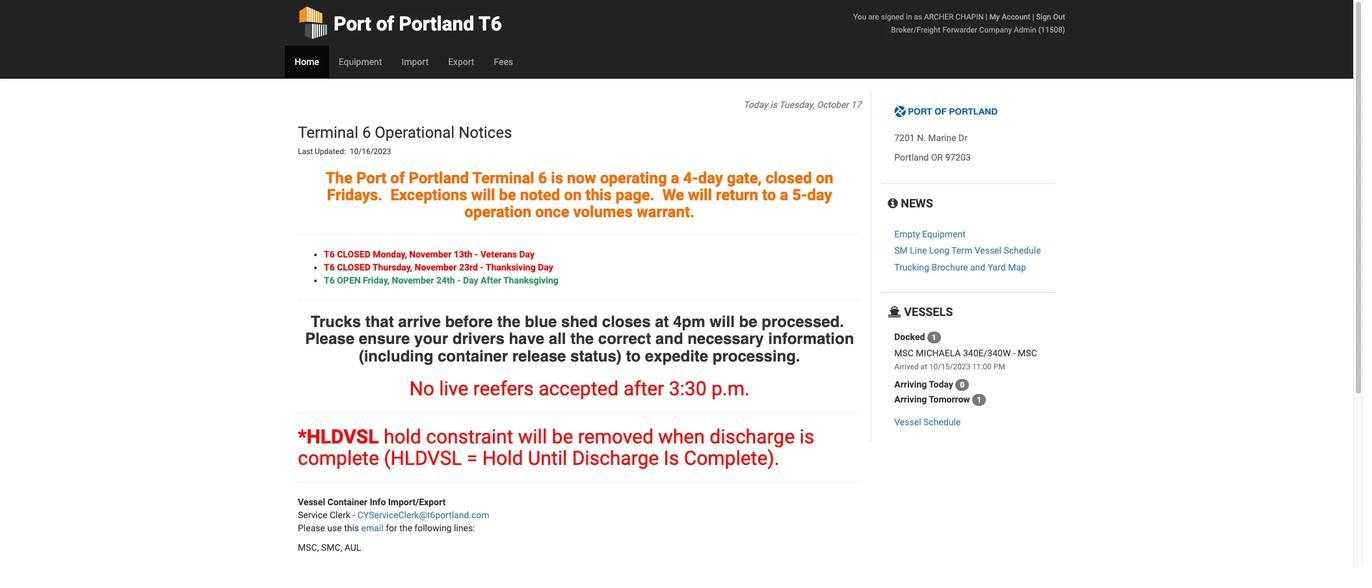 Task type: locate. For each thing, give the bounding box(es) containing it.
1 vertical spatial this
[[344, 523, 359, 533]]

0 horizontal spatial msc
[[895, 348, 914, 359]]

1 vertical spatial equipment
[[923, 229, 966, 240]]

0 vertical spatial today
[[744, 100, 768, 110]]

port down 10/16/2023 in the left top of the page
[[357, 169, 387, 187]]

1 horizontal spatial on
[[816, 169, 834, 187]]

equipment
[[339, 57, 382, 67], [923, 229, 966, 240]]

-
[[475, 249, 478, 259], [480, 262, 484, 272], [457, 275, 461, 285], [1014, 348, 1016, 359], [353, 510, 355, 520]]

t6 left monday,
[[324, 249, 335, 259]]

vessel container info import/export service clerk - cyserviceclerk@t6portland.com please use this email for the following lines:
[[298, 497, 490, 533]]

my
[[990, 12, 1000, 21]]

and left yard
[[971, 262, 986, 273]]

1 vertical spatial of
[[391, 169, 405, 187]]

will right "exceptions"
[[471, 186, 495, 204]]

cyserviceclerk@t6portland.com
[[358, 510, 490, 520]]

please inside the trucks that arrive before the blue shed closes at 4pm will be processed. please ensure your drivers have all the correct and necessary information (including container release status) to expedite processing.
[[305, 330, 355, 348]]

to inside the trucks that arrive before the blue shed closes at 4pm will be processed. please ensure your drivers have all the correct and necessary information (including container release status) to expedite processing.
[[626, 347, 641, 365]]

2 vertical spatial vessel
[[298, 497, 325, 507]]

terminal
[[298, 124, 358, 142], [473, 169, 535, 187]]

at
[[655, 313, 669, 331], [921, 362, 928, 372]]

is right the "discharge"
[[800, 425, 815, 448]]

0 horizontal spatial a
[[671, 169, 680, 187]]

day
[[698, 169, 723, 187], [808, 186, 832, 204]]

no
[[410, 377, 435, 400]]

port up equipment popup button
[[334, 12, 371, 35]]

company
[[980, 25, 1013, 34]]

arriving down arrived
[[895, 379, 927, 390]]

port of portland t6
[[334, 12, 502, 35]]

port
[[334, 12, 371, 35], [357, 169, 387, 187]]

complete).
[[684, 447, 780, 470]]

the port of portland terminal 6 is now operating a 4-day gate, closed on fridays.  exceptions will be noted on this page.  we will return to a 5-day operation once volumes warrant.
[[326, 169, 834, 221]]

today up tomorrow
[[929, 379, 954, 390]]

0 horizontal spatial 6
[[362, 124, 371, 142]]

is left now
[[551, 169, 564, 187]]

import/export
[[388, 497, 446, 507]]

day up 'thanksiving'
[[519, 249, 535, 259]]

0 horizontal spatial equipment
[[339, 57, 382, 67]]

marine
[[929, 133, 957, 143]]

10/15/2023
[[930, 362, 971, 372]]

arriving up the vessel schedule "link" on the bottom right
[[895, 394, 927, 405]]

is left tuesday,
[[771, 100, 777, 110]]

vessel up service
[[298, 497, 325, 507]]

to right the gate,
[[763, 186, 776, 204]]

1 vertical spatial vessel
[[895, 417, 922, 428]]

0 horizontal spatial terminal
[[298, 124, 358, 142]]

this right use
[[344, 523, 359, 533]]

at left '4pm'
[[655, 313, 669, 331]]

2 vertical spatial portland
[[409, 169, 469, 187]]

portland
[[399, 12, 475, 35], [895, 152, 929, 163], [409, 169, 469, 187]]

tuesday,
[[780, 100, 815, 110]]

portland up import dropdown button in the top of the page
[[399, 12, 475, 35]]

1 horizontal spatial is
[[771, 100, 777, 110]]

on right 5-
[[816, 169, 834, 187]]

2 arriving from the top
[[895, 394, 927, 405]]

of up equipment popup button
[[376, 12, 394, 35]]

1 horizontal spatial at
[[921, 362, 928, 372]]

1 up michaela
[[932, 333, 937, 342]]

today
[[744, 100, 768, 110], [929, 379, 954, 390]]

1 vertical spatial day
[[538, 262, 554, 272]]

1 vertical spatial closed
[[337, 262, 371, 272]]

2 closed from the top
[[337, 262, 371, 272]]

2 horizontal spatial is
[[800, 425, 815, 448]]

for
[[386, 523, 397, 533]]

0 vertical spatial be
[[499, 186, 516, 204]]

- right '23rd'
[[480, 262, 484, 272]]

schedule down tomorrow
[[924, 417, 961, 428]]

0 horizontal spatial and
[[656, 330, 684, 348]]

10/16/2023
[[350, 147, 391, 156]]

at right arrived
[[921, 362, 928, 372]]

0 horizontal spatial schedule
[[924, 417, 961, 428]]

will down reefers on the left
[[518, 425, 547, 448]]

0 vertical spatial and
[[971, 262, 986, 273]]

no live reefers accepted after 3:30 p.m.
[[410, 377, 750, 400]]

this inside "the port of portland terminal 6 is now operating a 4-day gate, closed on fridays.  exceptions will be noted on this page.  we will return to a 5-day operation once volumes warrant."
[[586, 186, 612, 204]]

is inside "the port of portland terminal 6 is now operating a 4-day gate, closed on fridays.  exceptions will be noted on this page.  we will return to a 5-day operation once volumes warrant."
[[551, 169, 564, 187]]

7201
[[895, 133, 915, 143]]

0 vertical spatial 6
[[362, 124, 371, 142]]

on
[[816, 169, 834, 187], [564, 186, 582, 204]]

0 vertical spatial closed
[[337, 249, 371, 259]]

day up the thanksgiving
[[538, 262, 554, 272]]

2 | from the left
[[1033, 12, 1035, 21]]

1 horizontal spatial to
[[763, 186, 776, 204]]

equipment up long
[[923, 229, 966, 240]]

1 horizontal spatial day
[[808, 186, 832, 204]]

0 horizontal spatial day
[[463, 275, 479, 285]]

the
[[497, 313, 521, 331], [571, 330, 594, 348], [400, 523, 412, 533]]

will
[[471, 186, 495, 204], [688, 186, 712, 204], [710, 313, 735, 331], [518, 425, 547, 448]]

trucks that arrive before the blue shed closes at 4pm will be processed. please ensure your drivers have all the correct and necessary information (including container release status) to expedite processing.
[[305, 313, 854, 365]]

map
[[1009, 262, 1027, 273]]

17
[[851, 100, 862, 110]]

fees button
[[484, 46, 523, 78]]

340w
[[988, 348, 1011, 359]]

- right clerk
[[353, 510, 355, 520]]

a left 4-
[[671, 169, 680, 187]]

0 vertical spatial arriving
[[895, 379, 927, 390]]

1 horizontal spatial 1
[[977, 396, 982, 405]]

be left the noted
[[499, 186, 516, 204]]

2 vertical spatial day
[[463, 275, 479, 285]]

vessel down arriving today 0 arriving tomorrow 1
[[895, 417, 922, 428]]

0 vertical spatial day
[[519, 249, 535, 259]]

1 horizontal spatial vessel
[[895, 417, 922, 428]]

1 vertical spatial at
[[921, 362, 928, 372]]

1
[[932, 333, 937, 342], [977, 396, 982, 405]]

0 horizontal spatial vessel
[[298, 497, 325, 507]]

t6 closed monday, november 13th - veterans day t6 closed thursday, november 23rd - thanksiving day t6 open friday, november 24th - day after thanksgiving
[[324, 249, 559, 285]]

thanksiving
[[486, 262, 536, 272]]

be up processing.
[[739, 313, 758, 331]]

empty equipment link
[[895, 229, 966, 240]]

have
[[509, 330, 545, 348]]

operational
[[375, 124, 455, 142]]

1 arriving from the top
[[895, 379, 927, 390]]

1 horizontal spatial this
[[586, 186, 612, 204]]

today inside arriving today 0 arriving tomorrow 1
[[929, 379, 954, 390]]

1 horizontal spatial schedule
[[1004, 246, 1041, 256]]

1 vertical spatial and
[[656, 330, 684, 348]]

trucking brochure and yard map link
[[895, 262, 1027, 273]]

will right the we on the top
[[688, 186, 712, 204]]

1 right tomorrow
[[977, 396, 982, 405]]

1 horizontal spatial msc
[[1018, 348, 1038, 359]]

0 vertical spatial equipment
[[339, 57, 382, 67]]

0 vertical spatial at
[[655, 313, 669, 331]]

6 up the 'once'
[[538, 169, 547, 187]]

sign
[[1037, 12, 1052, 21]]

thursday,
[[373, 262, 413, 272]]

processing.
[[713, 347, 801, 365]]

account
[[1002, 12, 1031, 21]]

1 vertical spatial 1
[[977, 396, 982, 405]]

will right '4pm'
[[710, 313, 735, 331]]

1 horizontal spatial |
[[1033, 12, 1035, 21]]

- right 340w
[[1014, 348, 1016, 359]]

msc up arrived
[[895, 348, 914, 359]]

0 horizontal spatial this
[[344, 523, 359, 533]]

1 vertical spatial arriving
[[895, 394, 927, 405]]

vessel up yard
[[975, 246, 1002, 256]]

following
[[415, 523, 452, 533]]

0 horizontal spatial day
[[698, 169, 723, 187]]

1 horizontal spatial the
[[497, 313, 521, 331]]

2 vertical spatial is
[[800, 425, 815, 448]]

day down '23rd'
[[463, 275, 479, 285]]

today left tuesday,
[[744, 100, 768, 110]]

| left sign
[[1033, 12, 1035, 21]]

vessel schedule link
[[895, 417, 961, 428]]

1 vertical spatial terminal
[[473, 169, 535, 187]]

0 horizontal spatial is
[[551, 169, 564, 187]]

ship image
[[888, 307, 902, 318]]

0 vertical spatial please
[[305, 330, 355, 348]]

closes
[[602, 313, 651, 331]]

6 up 10/16/2023 in the left top of the page
[[362, 124, 371, 142]]

1 vertical spatial please
[[298, 523, 325, 533]]

1 vertical spatial port
[[357, 169, 387, 187]]

noted
[[520, 186, 560, 204]]

removed
[[578, 425, 654, 448]]

please inside vessel container info import/export service clerk - cyserviceclerk@t6portland.com please use this email for the following lines:
[[298, 523, 325, 533]]

equipment inside popup button
[[339, 57, 382, 67]]

4pm
[[674, 313, 706, 331]]

portland inside "the port of portland terminal 6 is now operating a 4-day gate, closed on fridays.  exceptions will be noted on this page.  we will return to a 5-day operation once volumes warrant."
[[409, 169, 469, 187]]

of down 10/16/2023 in the left top of the page
[[391, 169, 405, 187]]

6 inside 'terminal 6 operational notices last updated:  10/16/2023'
[[362, 124, 371, 142]]

hold
[[483, 447, 523, 470]]

1 vertical spatial schedule
[[924, 417, 961, 428]]

portland down 'terminal 6 operational notices last updated:  10/16/2023'
[[409, 169, 469, 187]]

1 horizontal spatial day
[[519, 249, 535, 259]]

out
[[1054, 12, 1066, 21]]

1 vertical spatial is
[[551, 169, 564, 187]]

msc right 340w
[[1018, 348, 1038, 359]]

|
[[986, 12, 988, 21], [1033, 12, 1035, 21]]

- right 13th
[[475, 249, 478, 259]]

on right the noted
[[564, 186, 582, 204]]

schedule inside empty equipment sm line long term vessel schedule trucking brochure and yard map
[[1004, 246, 1041, 256]]

release
[[513, 347, 566, 365]]

we
[[663, 186, 685, 204]]

11:00
[[973, 362, 992, 372]]

t6 up the trucks
[[324, 262, 335, 272]]

0 horizontal spatial 1
[[932, 333, 937, 342]]

the right all
[[571, 330, 594, 348]]

port of portland t6 image
[[895, 106, 999, 119]]

brochure
[[932, 262, 968, 273]]

0 vertical spatial to
[[763, 186, 776, 204]]

1 vertical spatial 6
[[538, 169, 547, 187]]

status)
[[571, 347, 622, 365]]

| left my
[[986, 12, 988, 21]]

terminal up last
[[298, 124, 358, 142]]

operation
[[465, 203, 532, 221]]

please down service
[[298, 523, 325, 533]]

2 horizontal spatial vessel
[[975, 246, 1002, 256]]

0 vertical spatial 1
[[932, 333, 937, 342]]

in
[[906, 12, 913, 21]]

0 horizontal spatial at
[[655, 313, 669, 331]]

use
[[328, 523, 342, 533]]

n.
[[918, 133, 926, 143]]

sm
[[895, 246, 908, 256]]

of
[[376, 12, 394, 35], [391, 169, 405, 187]]

2 vertical spatial be
[[552, 425, 573, 448]]

0 vertical spatial this
[[586, 186, 612, 204]]

trucks
[[311, 313, 361, 331]]

now
[[567, 169, 596, 187]]

1 inside arriving today 0 arriving tomorrow 1
[[977, 396, 982, 405]]

will inside the trucks that arrive before the blue shed closes at 4pm will be processed. please ensure your drivers have all the correct and necessary information (including container release status) to expedite processing.
[[710, 313, 735, 331]]

this right the 'once'
[[586, 186, 612, 204]]

container
[[328, 497, 368, 507]]

1 horizontal spatial be
[[552, 425, 573, 448]]

0 vertical spatial schedule
[[1004, 246, 1041, 256]]

equipment right home dropdown button
[[339, 57, 382, 67]]

0 horizontal spatial to
[[626, 347, 641, 365]]

0 vertical spatial is
[[771, 100, 777, 110]]

to up after
[[626, 347, 641, 365]]

0 horizontal spatial today
[[744, 100, 768, 110]]

0 horizontal spatial be
[[499, 186, 516, 204]]

- right 24th
[[457, 275, 461, 285]]

discharge
[[572, 447, 659, 470]]

portland down 7201
[[895, 152, 929, 163]]

0 horizontal spatial on
[[564, 186, 582, 204]]

schedule up map
[[1004, 246, 1041, 256]]

and
[[971, 262, 986, 273], [656, 330, 684, 348]]

0 horizontal spatial the
[[400, 523, 412, 533]]

1 horizontal spatial and
[[971, 262, 986, 273]]

operating
[[600, 169, 667, 187]]

forwarder
[[943, 25, 978, 34]]

the right the for
[[400, 523, 412, 533]]

a left 5-
[[780, 186, 789, 204]]

be inside the trucks that arrive before the blue shed closes at 4pm will be processed. please ensure your drivers have all the correct and necessary information (including container release status) to expedite processing.
[[739, 313, 758, 331]]

be down accepted
[[552, 425, 573, 448]]

please left that
[[305, 330, 355, 348]]

1 vertical spatial to
[[626, 347, 641, 365]]

6 inside "the port of portland terminal 6 is now operating a 4-day gate, closed on fridays.  exceptions will be noted on this page.  we will return to a 5-day operation once volumes warrant."
[[538, 169, 547, 187]]

docked 1 msc michaela 340e / 340w - msc arrived at 10/15/2023 11:00 pm
[[895, 332, 1038, 372]]

and inside the trucks that arrive before the blue shed closes at 4pm will be processed. please ensure your drivers have all the correct and necessary information (including container release status) to expedite processing.
[[656, 330, 684, 348]]

1 horizontal spatial today
[[929, 379, 954, 390]]

0 vertical spatial terminal
[[298, 124, 358, 142]]

before
[[445, 313, 493, 331]]

1 vertical spatial be
[[739, 313, 758, 331]]

0 vertical spatial vessel
[[975, 246, 1002, 256]]

is
[[664, 447, 679, 470]]

vessel schedule
[[895, 417, 961, 428]]

be inside hold constraint will be removed when discharge is complete (hldvsl = hold until discharge is complete).
[[552, 425, 573, 448]]

terminal 6 operational notices last updated:  10/16/2023
[[298, 124, 516, 156]]

0 horizontal spatial |
[[986, 12, 988, 21]]

this
[[586, 186, 612, 204], [344, 523, 359, 533]]

2 horizontal spatial be
[[739, 313, 758, 331]]

1 horizontal spatial equipment
[[923, 229, 966, 240]]

1 vertical spatial today
[[929, 379, 954, 390]]

this inside vessel container info import/export service clerk - cyserviceclerk@t6portland.com please use this email for the following lines:
[[344, 523, 359, 533]]

1 horizontal spatial 6
[[538, 169, 547, 187]]

and right correct
[[656, 330, 684, 348]]

1 horizontal spatial terminal
[[473, 169, 535, 187]]

port inside "the port of portland terminal 6 is now operating a 4-day gate, closed on fridays.  exceptions will be noted on this page.  we will return to a 5-day operation once volumes warrant."
[[357, 169, 387, 187]]

the left blue
[[497, 313, 521, 331]]

vessel inside vessel container info import/export service clerk - cyserviceclerk@t6portland.com please use this email for the following lines:
[[298, 497, 325, 507]]

23rd
[[459, 262, 478, 272]]

chapin
[[956, 12, 984, 21]]

terminal up the operation
[[473, 169, 535, 187]]



Task type: vqa. For each thing, say whether or not it's contained in the screenshot.
Vessel to the middle
yes



Task type: describe. For each thing, give the bounding box(es) containing it.
0
[[961, 381, 965, 390]]

are
[[869, 12, 880, 21]]

today is tuesday, october 17
[[744, 100, 862, 110]]

once
[[536, 203, 570, 221]]

clerk
[[330, 510, 351, 520]]

when
[[659, 425, 705, 448]]

as
[[914, 12, 923, 21]]

0 vertical spatial of
[[376, 12, 394, 35]]

drivers
[[453, 330, 505, 348]]

broker/freight
[[892, 25, 941, 34]]

ensure
[[359, 330, 410, 348]]

info circle image
[[888, 198, 898, 210]]

vessel for vessel container info import/export service clerk - cyserviceclerk@t6portland.com please use this email for the following lines:
[[298, 497, 325, 507]]

1 vertical spatial november
[[415, 262, 457, 272]]

correct
[[598, 330, 651, 348]]

fees
[[494, 57, 513, 67]]

line
[[910, 246, 927, 256]]

equipment inside empty equipment sm line long term vessel schedule trucking brochure and yard map
[[923, 229, 966, 240]]

shed
[[562, 313, 598, 331]]

340e
[[964, 348, 984, 359]]

my account link
[[990, 12, 1031, 21]]

smc,
[[321, 543, 342, 553]]

=
[[467, 447, 478, 470]]

thanksgiving
[[504, 275, 559, 285]]

- inside vessel container info import/export service clerk - cyserviceclerk@t6portland.com please use this email for the following lines:
[[353, 510, 355, 520]]

until
[[528, 447, 567, 470]]

email link
[[361, 523, 384, 533]]

0 vertical spatial portland
[[399, 12, 475, 35]]

the inside vessel container info import/export service clerk - cyserviceclerk@t6portland.com please use this email for the following lines:
[[400, 523, 412, 533]]

5-
[[793, 186, 808, 204]]

2 vertical spatial november
[[392, 275, 434, 285]]

gate,
[[727, 169, 762, 187]]

t6 up fees popup button
[[479, 12, 502, 35]]

vessels
[[902, 305, 953, 319]]

at inside the trucks that arrive before the blue shed closes at 4pm will be processed. please ensure your drivers have all the correct and necessary information (including container release status) to expedite processing.
[[655, 313, 669, 331]]

sm line long term vessel schedule link
[[895, 246, 1041, 256]]

lines:
[[454, 523, 475, 533]]

all
[[549, 330, 566, 348]]

3:30
[[669, 377, 707, 400]]

admin
[[1014, 25, 1037, 34]]

return
[[716, 186, 759, 204]]

information
[[769, 330, 854, 348]]

monday,
[[373, 249, 407, 259]]

vessel for vessel schedule
[[895, 417, 922, 428]]

2 horizontal spatial day
[[538, 262, 554, 272]]

be inside "the port of portland terminal 6 is now operating a 4-day gate, closed on fridays.  exceptions will be noted on this page.  we will return to a 5-day operation once volumes warrant."
[[499, 186, 516, 204]]

2 msc from the left
[[1018, 348, 1038, 359]]

(hldvsl
[[384, 447, 462, 470]]

expedite
[[645, 347, 709, 365]]

msc,
[[298, 543, 319, 553]]

msc, smc, aul
[[298, 543, 361, 553]]

export button
[[439, 46, 484, 78]]

2 horizontal spatial the
[[571, 330, 594, 348]]

97203
[[946, 152, 971, 163]]

michaela
[[916, 348, 961, 359]]

tomorrow
[[929, 394, 971, 405]]

signed
[[881, 12, 904, 21]]

or
[[932, 152, 943, 163]]

your
[[414, 330, 448, 348]]

hold constraint will be removed when discharge is complete (hldvsl = hold until discharge is complete).
[[298, 425, 815, 470]]

*hldvsl
[[298, 425, 379, 448]]

export
[[448, 57, 475, 67]]

terminal inside "the port of portland terminal 6 is now operating a 4-day gate, closed on fridays.  exceptions will be noted on this page.  we will return to a 5-day operation once volumes warrant."
[[473, 169, 535, 187]]

sign out link
[[1037, 12, 1066, 21]]

october
[[817, 100, 849, 110]]

you
[[854, 12, 867, 21]]

port of portland t6 link
[[298, 0, 502, 46]]

aul
[[345, 543, 361, 553]]

discharge
[[710, 425, 795, 448]]

home
[[295, 57, 319, 67]]

veterans
[[481, 249, 517, 259]]

1 horizontal spatial a
[[780, 186, 789, 204]]

equipment button
[[329, 46, 392, 78]]

1 closed from the top
[[337, 249, 371, 259]]

t6 left open
[[324, 275, 335, 285]]

0 vertical spatial november
[[409, 249, 452, 259]]

will inside hold constraint will be removed when discharge is complete (hldvsl = hold until discharge is complete).
[[518, 425, 547, 448]]

accepted
[[539, 377, 619, 400]]

to inside "the port of portland terminal 6 is now operating a 4-day gate, closed on fridays.  exceptions will be noted on this page.  we will return to a 5-day operation once volumes warrant."
[[763, 186, 776, 204]]

of inside "the port of portland terminal 6 is now operating a 4-day gate, closed on fridays.  exceptions will be noted on this page.  we will return to a 5-day operation once volumes warrant."
[[391, 169, 405, 187]]

- inside docked 1 msc michaela 340e / 340w - msc arrived at 10/15/2023 11:00 pm
[[1014, 348, 1016, 359]]

1 | from the left
[[986, 12, 988, 21]]

1 msc from the left
[[895, 348, 914, 359]]

import button
[[392, 46, 439, 78]]

and inside empty equipment sm line long term vessel schedule trucking brochure and yard map
[[971, 262, 986, 273]]

empty equipment sm line long term vessel schedule trucking brochure and yard map
[[895, 229, 1041, 273]]

terminal inside 'terminal 6 operational notices last updated:  10/16/2023'
[[298, 124, 358, 142]]

docked
[[895, 332, 925, 342]]

4-
[[683, 169, 698, 187]]

portland or 97203
[[895, 152, 971, 163]]

1 vertical spatial portland
[[895, 152, 929, 163]]

term
[[952, 246, 973, 256]]

processed.
[[762, 313, 845, 331]]

dr
[[959, 133, 968, 143]]

yard
[[988, 262, 1006, 273]]

import
[[402, 57, 429, 67]]

constraint
[[426, 425, 514, 448]]

blue
[[525, 313, 557, 331]]

arrive
[[398, 313, 441, 331]]

complete
[[298, 447, 379, 470]]

email
[[361, 523, 384, 533]]

necessary
[[688, 330, 764, 348]]

friday,
[[363, 275, 390, 285]]

vessel inside empty equipment sm line long term vessel schedule trucking brochure and yard map
[[975, 246, 1002, 256]]

13th
[[454, 249, 473, 259]]

volumes
[[574, 203, 633, 221]]

at inside docked 1 msc michaela 340e / 340w - msc arrived at 10/15/2023 11:00 pm
[[921, 362, 928, 372]]

(11508)
[[1039, 25, 1066, 34]]

7201 n. marine dr
[[895, 133, 968, 143]]

is inside hold constraint will be removed when discharge is complete (hldvsl = hold until discharge is complete).
[[800, 425, 815, 448]]

last
[[298, 147, 313, 156]]

1 inside docked 1 msc michaela 340e / 340w - msc arrived at 10/15/2023 11:00 pm
[[932, 333, 937, 342]]

0 vertical spatial port
[[334, 12, 371, 35]]



